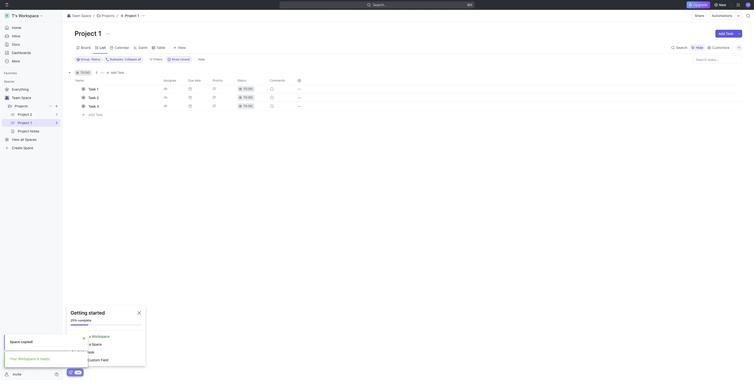 Task type: locate. For each thing, give the bounding box(es) containing it.
0 horizontal spatial view
[[12, 138, 19, 142]]

name button
[[75, 77, 161, 85]]

favorites
[[4, 71, 17, 75]]

hide right search
[[696, 45, 703, 50]]

spaces up create space link
[[25, 138, 37, 142]]

notes
[[30, 129, 39, 133]]

copied!
[[21, 340, 33, 344]]

0 vertical spatial workspace
[[18, 14, 39, 18]]

space down view all spaces link
[[23, 146, 33, 150]]

2 up project notes at the left of the page
[[30, 112, 32, 117]]

2 horizontal spatial project 1
[[125, 14, 139, 18]]

your workspace is ready!
[[10, 357, 50, 361]]

1 to do button from the top
[[234, 85, 267, 93]]

team space right user group icon
[[72, 14, 91, 18]]

0 vertical spatial project 1
[[125, 14, 139, 18]]

0 vertical spatial ‎task
[[88, 87, 96, 91]]

complete
[[78, 319, 91, 323]]

0 horizontal spatial spaces
[[4, 80, 14, 83]]

add task button down task 3
[[86, 112, 105, 118]]

0 horizontal spatial all
[[20, 138, 24, 142]]

1 horizontal spatial all
[[138, 58, 141, 61]]

group: status
[[81, 58, 100, 61]]

getting
[[71, 310, 87, 316]]

1 vertical spatial create
[[78, 335, 88, 339]]

1 vertical spatial spaces
[[25, 138, 37, 142]]

view
[[178, 45, 186, 50], [12, 138, 19, 142]]

subtasks: collapse all
[[110, 58, 141, 61]]

1 vertical spatial projects
[[15, 104, 28, 108]]

calendar link
[[114, 44, 129, 51]]

project inside "link"
[[18, 129, 29, 133]]

0 vertical spatial projects link
[[95, 13, 116, 19]]

2 ‎task from the top
[[88, 96, 96, 100]]

do for task 3
[[248, 104, 253, 108]]

0 vertical spatial project 1 link
[[119, 13, 140, 19]]

create for create space
[[12, 146, 22, 150]]

sidebar navigation
[[0, 10, 64, 380]]

add task down task 3
[[88, 113, 103, 117]]

1 vertical spatial team
[[12, 96, 20, 100]]

0 horizontal spatial /
[[93, 14, 94, 18]]

0 horizontal spatial hide
[[198, 58, 205, 61]]

‎task down ‎task 1
[[88, 96, 96, 100]]

table
[[157, 45, 165, 50]]

hide inside dropdown button
[[696, 45, 703, 50]]

1 ‎task from the top
[[88, 87, 96, 91]]

1 horizontal spatial hide
[[696, 45, 703, 50]]

/
[[93, 14, 94, 18], [117, 14, 118, 18]]

view inside tree
[[12, 138, 19, 142]]

workspace for your workspace is ready!
[[18, 357, 36, 361]]

team right user group icon
[[72, 14, 80, 18]]

2 vertical spatial create
[[78, 342, 88, 347]]

0 vertical spatial status
[[91, 58, 100, 61]]

spaces down favorites button at the left of the page
[[4, 80, 14, 83]]

‎task up ‎task 2
[[88, 87, 96, 91]]

1 vertical spatial project 1
[[75, 29, 103, 37]]

0 vertical spatial view
[[178, 45, 186, 50]]

1 / from the left
[[93, 14, 94, 18]]

trash link
[[34, 361, 42, 365]]

2 to do button from the top
[[234, 93, 267, 102]]

inbox
[[12, 34, 20, 38]]

1 vertical spatial workspace
[[92, 335, 109, 339]]

create down view all spaces
[[12, 146, 22, 150]]

‎task for ‎task 2
[[88, 96, 96, 100]]

1 vertical spatial 2
[[30, 112, 32, 117]]

0 horizontal spatial project 1 link
[[18, 119, 54, 127]]

add down add a task
[[78, 358, 84, 362]]

task down task 3
[[96, 113, 103, 117]]

home
[[12, 26, 21, 30]]

team space inside tree
[[12, 96, 31, 100]]

2 / from the left
[[117, 14, 118, 18]]

t
[[6, 14, 8, 18]]

add task button up customize on the right of the page
[[716, 30, 736, 38]]

1 vertical spatial status
[[237, 79, 246, 82]]

create inside create space link
[[12, 146, 22, 150]]

list
[[100, 45, 106, 50]]

a down add a task
[[85, 358, 87, 362]]

team space
[[72, 14, 91, 18], [12, 96, 31, 100]]

‎task 1 link
[[87, 85, 160, 93]]

a up "create a space"
[[89, 335, 91, 339]]

hide
[[696, 45, 703, 50], [198, 58, 205, 61]]

1/4
[[76, 371, 80, 374]]

status inside dropdown button
[[237, 79, 246, 82]]

assignee button
[[161, 77, 185, 85]]

all up the create space
[[20, 138, 24, 142]]

team space link
[[66, 13, 92, 19], [12, 94, 60, 102]]

workspace up "create a space"
[[92, 335, 109, 339]]

1 horizontal spatial status
[[237, 79, 246, 82]]

onboarding checklist button image
[[69, 371, 73, 375]]

create for create a workspace
[[78, 335, 88, 339]]

automations button
[[709, 12, 735, 19]]

hide right closed
[[198, 58, 205, 61]]

comments
[[270, 79, 285, 82]]

0 horizontal spatial 2
[[30, 112, 32, 117]]

space left moved
[[9, 361, 18, 365]]

1 inside tree
[[30, 121, 32, 125]]

add
[[719, 31, 725, 36], [111, 71, 117, 75], [88, 113, 95, 117], [78, 350, 84, 355], [78, 358, 84, 362]]

a
[[89, 335, 91, 339], [89, 342, 91, 347], [85, 350, 87, 355], [85, 358, 87, 362]]

status right 'priority' dropdown button
[[237, 79, 246, 82]]

⌘k
[[467, 3, 473, 7]]

add left task
[[78, 350, 84, 355]]

add task up name 'dropdown button'
[[111, 71, 124, 75]]

0 vertical spatial projects
[[102, 14, 115, 18]]

your
[[10, 357, 17, 361]]

status button
[[234, 77, 267, 85]]

hide inside button
[[198, 58, 205, 61]]

2 inside tree
[[30, 112, 32, 117]]

workspace up home link at the left top of page
[[18, 14, 39, 18]]

1 horizontal spatial view
[[178, 45, 186, 50]]

1 horizontal spatial project 1
[[75, 29, 103, 37]]

task 3 link
[[87, 103, 160, 110]]

1 vertical spatial team space link
[[12, 94, 60, 102]]

started
[[89, 310, 105, 316]]

priority
[[213, 79, 223, 82]]

1 horizontal spatial /
[[117, 14, 118, 18]]

to
[[80, 71, 85, 75], [243, 87, 247, 91], [243, 96, 247, 99], [243, 104, 247, 108], [30, 361, 33, 365]]

add task up customize on the right of the page
[[719, 31, 733, 36]]

more button
[[2, 57, 61, 65]]

1 horizontal spatial team space link
[[66, 13, 92, 19]]

0 horizontal spatial projects link
[[15, 102, 47, 110]]

view up show closed
[[178, 45, 186, 50]]

0 horizontal spatial projects
[[15, 104, 28, 108]]

projects
[[102, 14, 115, 18], [15, 104, 28, 108]]

all right collapse at the top of page
[[138, 58, 141, 61]]

a up task
[[89, 342, 91, 347]]

do for ‎task 1
[[248, 87, 253, 91]]

task 3
[[88, 104, 99, 108]]

home link
[[2, 24, 61, 32]]

1 horizontal spatial add task
[[111, 71, 124, 75]]

a left task
[[85, 350, 87, 355]]

tree
[[2, 86, 61, 152]]

status right group:
[[91, 58, 100, 61]]

2 up task 3
[[97, 96, 99, 100]]

team inside tree
[[12, 96, 20, 100]]

task
[[726, 31, 733, 36], [117, 71, 124, 75], [88, 104, 96, 108], [96, 113, 103, 117]]

t's
[[12, 14, 17, 18]]

2 vertical spatial add task button
[[86, 112, 105, 118]]

2
[[97, 96, 99, 100], [30, 112, 32, 117]]

1 vertical spatial all
[[20, 138, 24, 142]]

1 horizontal spatial projects link
[[95, 13, 116, 19]]

team right user group image
[[12, 96, 20, 100]]

2 vertical spatial project 1
[[18, 121, 32, 125]]

create up "create a space"
[[78, 335, 88, 339]]

view up the create space
[[12, 138, 19, 142]]

1 vertical spatial team space
[[12, 96, 31, 100]]

1 horizontal spatial 2
[[97, 96, 99, 100]]

2 horizontal spatial add task
[[719, 31, 733, 36]]

a for task
[[85, 350, 87, 355]]

tree containing everything
[[2, 86, 61, 152]]

2 vertical spatial workspace
[[18, 357, 36, 361]]

1 vertical spatial hide
[[198, 58, 205, 61]]

to for ‎task 1
[[243, 87, 247, 91]]

more
[[12, 59, 20, 63]]

0 vertical spatial add task
[[719, 31, 733, 36]]

to do for ‎task 2
[[243, 96, 253, 99]]

workspace inside sidebar navigation
[[18, 14, 39, 18]]

‎task 1
[[88, 87, 98, 91]]

space down everything link
[[21, 96, 31, 100]]

team
[[72, 14, 80, 18], [12, 96, 20, 100]]

1 horizontal spatial spaces
[[25, 138, 37, 142]]

0 vertical spatial team space
[[72, 14, 91, 18]]

project notes link
[[18, 127, 60, 135]]

project 1
[[125, 14, 139, 18], [75, 29, 103, 37], [18, 121, 32, 125]]

2 for ‎task 2
[[97, 96, 99, 100]]

view for view all spaces
[[12, 138, 19, 142]]

project 1 link
[[119, 13, 140, 19], [18, 119, 54, 127]]

show
[[172, 58, 180, 61]]

workspace
[[18, 14, 39, 18], [92, 335, 109, 339], [18, 357, 36, 361]]

gantt link
[[137, 44, 147, 51]]

1 vertical spatial ‎task
[[88, 96, 96, 100]]

all
[[138, 58, 141, 61], [20, 138, 24, 142]]

to do
[[80, 71, 90, 75], [243, 87, 253, 91], [243, 96, 253, 99], [243, 104, 253, 108]]

1 horizontal spatial team
[[72, 14, 80, 18]]

‎task 2
[[88, 96, 99, 100]]

to do button
[[234, 85, 267, 93], [234, 93, 267, 102], [234, 102, 267, 111]]

share
[[695, 14, 704, 18]]

to do button for ‎task 2
[[234, 93, 267, 102]]

space
[[81, 14, 91, 18], [21, 96, 31, 100], [23, 146, 33, 150], [10, 340, 20, 344], [92, 342, 102, 347], [9, 361, 18, 365]]

search...
[[373, 3, 387, 7]]

team space down everything
[[12, 96, 31, 100]]

0 horizontal spatial team
[[12, 96, 20, 100]]

view inside button
[[178, 45, 186, 50]]

2 vertical spatial add task
[[88, 113, 103, 117]]

customize button
[[706, 44, 731, 51]]

0 horizontal spatial project 1
[[18, 121, 32, 125]]

1 vertical spatial projects link
[[15, 102, 47, 110]]

1
[[137, 14, 139, 18], [98, 29, 101, 37], [97, 87, 98, 91], [30, 121, 32, 125]]

create up add a task
[[78, 342, 88, 347]]

0 vertical spatial create
[[12, 146, 22, 150]]

workspace left is
[[18, 357, 36, 361]]

0 horizontal spatial status
[[91, 58, 100, 61]]

tree inside sidebar navigation
[[2, 86, 61, 152]]

create space
[[12, 146, 33, 150]]

list link
[[99, 44, 106, 51]]

0 vertical spatial 2
[[97, 96, 99, 100]]

1 vertical spatial view
[[12, 138, 19, 142]]

automations
[[712, 14, 732, 18]]

space copied!
[[10, 340, 33, 344]]

3 to do button from the top
[[234, 102, 267, 111]]

spaces
[[4, 80, 14, 83], [25, 138, 37, 142]]

add a task
[[78, 350, 94, 355]]

create
[[12, 146, 22, 150], [78, 335, 88, 339], [78, 342, 88, 347]]

0 horizontal spatial team space
[[12, 96, 31, 100]]

name
[[76, 79, 84, 82]]

1 horizontal spatial projects
[[102, 14, 115, 18]]

everything
[[12, 87, 29, 92]]

‎task 2 link
[[87, 94, 160, 101]]

2 for project 2
[[30, 112, 32, 117]]

add task button up name 'dropdown button'
[[105, 70, 126, 76]]

0 vertical spatial hide
[[696, 45, 703, 50]]

dashboards link
[[2, 49, 61, 57]]



Task type: describe. For each thing, give the bounding box(es) containing it.
to do button for ‎task 1
[[234, 85, 267, 93]]

view all spaces link
[[2, 136, 60, 144]]

space right user group icon
[[81, 14, 91, 18]]

table link
[[156, 44, 165, 51]]

getting started
[[71, 310, 105, 316]]

to do for ‎task 1
[[243, 87, 253, 91]]

project 2
[[18, 112, 32, 117]]

customize
[[712, 45, 729, 50]]

comments button
[[267, 77, 292, 85]]

tb
[[747, 3, 750, 6]]

to do for task 3
[[243, 104, 253, 108]]

board link
[[80, 44, 91, 51]]

1 vertical spatial project 1 link
[[18, 119, 54, 127]]

due
[[188, 79, 194, 82]]

t's workspace
[[12, 14, 39, 18]]

board
[[81, 45, 91, 50]]

priority button
[[210, 77, 234, 85]]

1 vertical spatial add task
[[111, 71, 124, 75]]

a for workspace
[[89, 335, 91, 339]]

task
[[88, 350, 94, 355]]

ready!
[[40, 357, 50, 361]]

0 vertical spatial team
[[72, 14, 80, 18]]

closed
[[180, 58, 190, 61]]

new button
[[712, 1, 729, 9]]

to do button for task 3
[[234, 102, 267, 111]]

create for create a space
[[78, 342, 88, 347]]

project 1 inside tree
[[18, 121, 32, 125]]

filters button
[[147, 57, 165, 62]]

do for ‎task 2
[[248, 96, 253, 99]]

a for custom
[[85, 358, 87, 362]]

task up name 'dropdown button'
[[117, 71, 124, 75]]

search
[[676, 45, 687, 50]]

space moved to trash
[[9, 361, 42, 365]]

1 horizontal spatial team space
[[72, 14, 91, 18]]

create a workspace
[[78, 335, 109, 339]]

view for view
[[178, 45, 186, 50]]

new
[[719, 3, 726, 7]]

due date
[[188, 79, 201, 82]]

trash
[[34, 361, 42, 365]]

workspace for t's workspace
[[18, 14, 39, 18]]

t's workspace, , element
[[4, 13, 9, 18]]

‎task for ‎task 1
[[88, 87, 96, 91]]

show closed button
[[166, 57, 192, 62]]

0 horizontal spatial add task
[[88, 113, 103, 117]]

due date button
[[185, 77, 210, 85]]

onboarding checklist button element
[[69, 371, 73, 375]]

filters
[[154, 58, 162, 61]]

3 down ‎task 2
[[97, 104, 99, 108]]

to for ‎task 2
[[243, 96, 247, 99]]

group:
[[81, 58, 90, 61]]

space down create a workspace
[[92, 342, 102, 347]]

Search tasks... text field
[[693, 56, 742, 63]]

space left copied! on the bottom
[[10, 340, 20, 344]]

assignee
[[164, 79, 176, 82]]

view all spaces
[[12, 138, 37, 142]]

project notes
[[18, 129, 39, 133]]

user group image
[[5, 96, 9, 99]]

calendar
[[115, 45, 129, 50]]

add up customize on the right of the page
[[719, 31, 725, 36]]

upgrade
[[694, 3, 708, 7]]

a for space
[[89, 342, 91, 347]]

date
[[195, 79, 201, 82]]

0 vertical spatial spaces
[[4, 80, 14, 83]]

to for task 3
[[243, 104, 247, 108]]

moved
[[19, 361, 29, 365]]

everything link
[[2, 86, 60, 93]]

projects inside tree
[[15, 104, 28, 108]]

docs
[[12, 42, 20, 47]]

spaces inside tree
[[25, 138, 37, 142]]

all inside tree
[[20, 138, 24, 142]]

add up name 'dropdown button'
[[111, 71, 117, 75]]

1 horizontal spatial project 1 link
[[119, 13, 140, 19]]

0 vertical spatial add task button
[[716, 30, 736, 38]]

25% complete
[[71, 319, 91, 323]]

tb button
[[744, 1, 752, 9]]

0 vertical spatial all
[[138, 58, 141, 61]]

collapse
[[125, 58, 137, 61]]

0 vertical spatial team space link
[[66, 13, 92, 19]]

favorites button
[[2, 70, 19, 76]]

hide button
[[196, 57, 207, 62]]

invite
[[13, 372, 21, 377]]

upgrade link
[[687, 1, 710, 8]]

user group image
[[67, 15, 70, 17]]

task up customize on the right of the page
[[726, 31, 733, 36]]

show closed
[[172, 58, 190, 61]]

1 vertical spatial add task button
[[105, 70, 126, 76]]

is
[[37, 357, 39, 361]]

close image
[[138, 311, 141, 315]]

dashboards
[[12, 51, 31, 55]]

docs link
[[2, 41, 61, 48]]

3 right project 2 link
[[56, 113, 58, 116]]

subtasks:
[[110, 58, 124, 61]]

create a space
[[78, 342, 102, 347]]

field
[[101, 358, 108, 362]]

0 horizontal spatial team space link
[[12, 94, 60, 102]]

add a custom field
[[78, 358, 108, 362]]

view button
[[171, 42, 187, 53]]

inbox link
[[2, 32, 61, 40]]

add down task 3
[[88, 113, 95, 117]]

hide button
[[690, 44, 705, 51]]

25%
[[71, 319, 77, 323]]

custom
[[88, 358, 100, 362]]

3 up project notes "link"
[[56, 121, 58, 125]]

3 down group: status
[[95, 71, 97, 75]]

view button
[[171, 44, 187, 51]]

task down ‎task 2
[[88, 104, 96, 108]]

gantt
[[138, 45, 147, 50]]

search button
[[670, 44, 689, 51]]

share button
[[692, 12, 707, 20]]



Task type: vqa. For each thing, say whether or not it's contained in the screenshot.
the rightmost Projects link
yes



